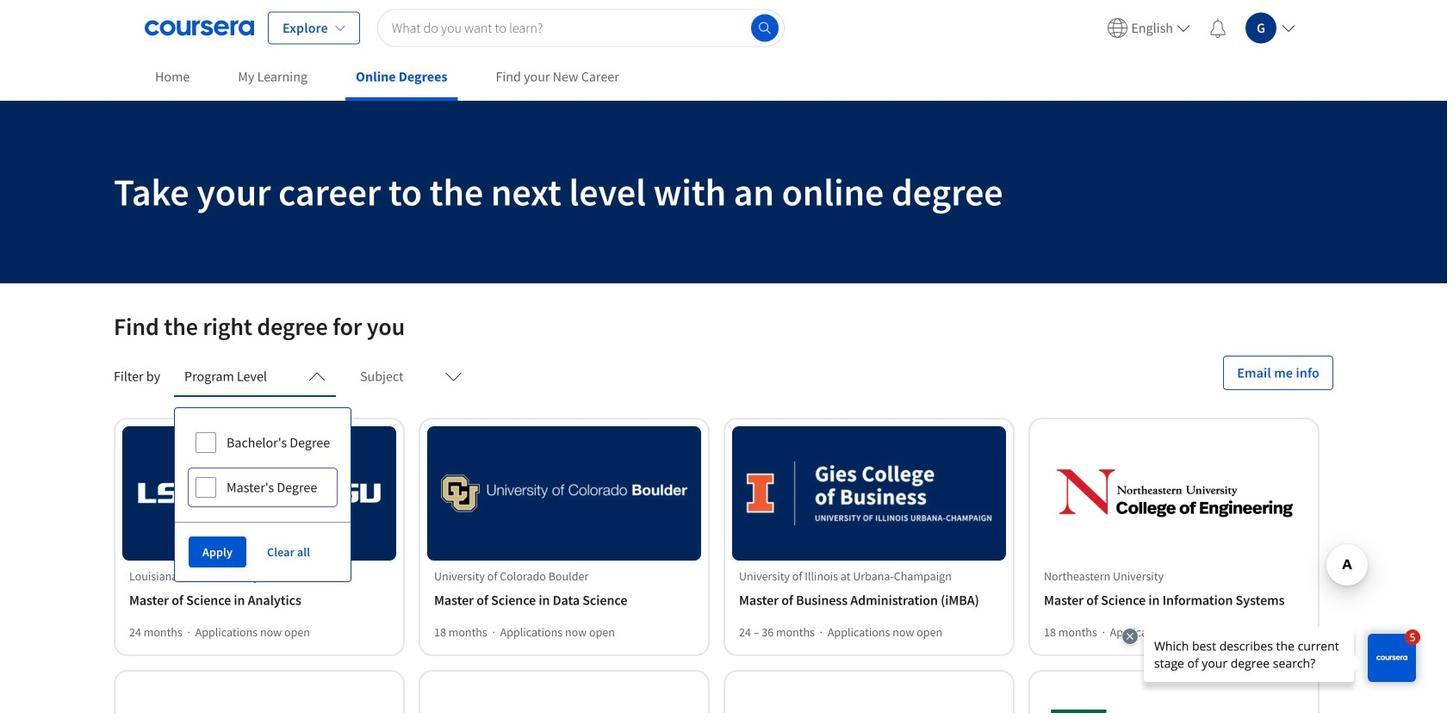 Task type: describe. For each thing, give the bounding box(es) containing it.
actions toolbar
[[175, 522, 351, 582]]

options list list box
[[175, 409, 351, 522]]



Task type: vqa. For each thing, say whether or not it's contained in the screenshot.
Actions toolbar
yes



Task type: locate. For each thing, give the bounding box(es) containing it.
None search field
[[377, 9, 785, 47]]

coursera image
[[145, 14, 254, 42]]



